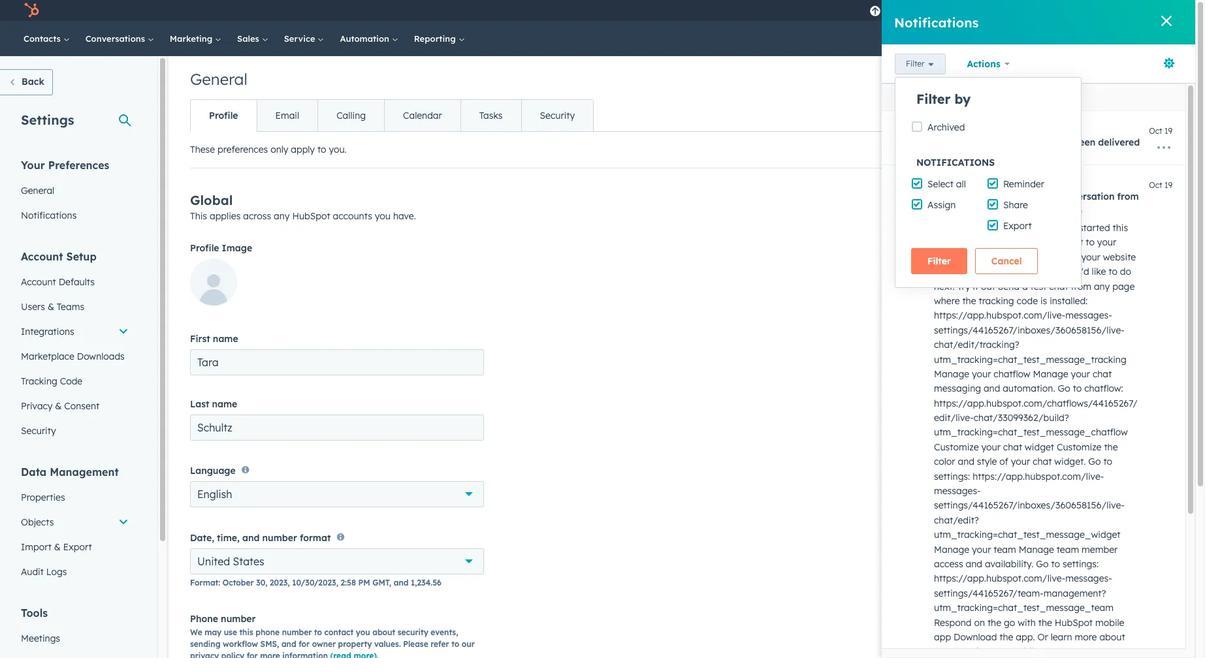 Task type: locate. For each thing, give the bounding box(es) containing it.
1 vertical spatial you
[[356, 628, 370, 637]]

security link inside navigation
[[521, 100, 593, 131]]

navigation containing profile
[[190, 99, 594, 132]]

1 account from the top
[[21, 250, 63, 263]]

users & teams link
[[13, 295, 137, 319]]

marketplaces button
[[959, 0, 986, 21]]

studios
[[1122, 5, 1152, 16]]

teams
[[57, 301, 84, 313]]

2 vertical spatial &
[[54, 542, 61, 553]]

general down your
[[21, 185, 54, 197]]

0 horizontal spatial ,
[[288, 578, 290, 588]]

1 vertical spatial account
[[21, 276, 56, 288]]

format
[[300, 532, 331, 544]]

0 vertical spatial name
[[213, 333, 238, 345]]

2 vertical spatial and
[[281, 639, 296, 649]]

management
[[50, 466, 119, 479]]

and right gmt
[[394, 578, 409, 588]]

0 vertical spatial security
[[540, 110, 575, 121]]

united
[[197, 555, 230, 568]]

you.
[[329, 144, 347, 155]]

1 vertical spatial for
[[247, 651, 258, 658]]

account for account setup
[[21, 250, 63, 263]]

search image
[[1168, 34, 1177, 43]]

service
[[284, 33, 318, 44]]

format
[[190, 578, 218, 588]]

you
[[375, 210, 391, 222], [356, 628, 370, 637]]

0 horizontal spatial you
[[356, 628, 370, 637]]

across
[[243, 210, 271, 222]]

0 horizontal spatial security
[[21, 425, 56, 437]]

time,
[[217, 532, 240, 544]]

1 horizontal spatial ,
[[336, 578, 338, 588]]

general inside your preferences element
[[21, 185, 54, 197]]

name right 'last'
[[212, 398, 237, 410]]

to up owner
[[314, 628, 322, 637]]

menu item
[[930, 0, 932, 21]]

2 account from the top
[[21, 276, 56, 288]]

contacts link
[[16, 21, 78, 56]]

0 vertical spatial profile
[[209, 110, 238, 121]]

edit button
[[190, 259, 237, 310]]

automation link
[[332, 21, 406, 56]]

profile image
[[190, 242, 252, 254]]

0 vertical spatial and
[[242, 532, 260, 544]]

profile left image
[[190, 242, 219, 254]]

contacts
[[24, 33, 63, 44]]

& right privacy
[[55, 400, 62, 412]]

marketing link
[[162, 21, 229, 56]]

account up users
[[21, 276, 56, 288]]

0 vertical spatial account
[[21, 250, 63, 263]]

help image
[[994, 6, 1006, 18]]

general up profile link
[[190, 69, 247, 89]]

number up use
[[221, 613, 256, 625]]

marketplaces image
[[966, 6, 978, 18]]

email
[[275, 110, 299, 121]]

1 horizontal spatial general
[[190, 69, 247, 89]]

number up information
[[282, 628, 312, 637]]

0 vertical spatial security link
[[521, 100, 593, 131]]

account
[[21, 250, 63, 263], [21, 276, 56, 288]]

reporting link
[[406, 21, 473, 56]]

and right sms,
[[281, 639, 296, 649]]

& inside data management element
[[54, 542, 61, 553]]

for up information
[[299, 639, 310, 649]]

0 vertical spatial for
[[299, 639, 310, 649]]

menu
[[861, 0, 1180, 21]]

0 vertical spatial &
[[48, 301, 54, 313]]

back link
[[0, 69, 53, 95]]

1 vertical spatial general
[[21, 185, 54, 197]]

account setup
[[21, 250, 97, 263]]

sales link
[[229, 21, 276, 56]]

1 vertical spatial security
[[21, 425, 56, 437]]

users
[[21, 301, 45, 313]]

1 vertical spatial &
[[55, 400, 62, 412]]

1 horizontal spatial and
[[281, 639, 296, 649]]

privacy & consent
[[21, 400, 99, 412]]

account up 'account defaults'
[[21, 250, 63, 263]]

privacy & consent link
[[13, 394, 137, 419]]

notifications link
[[13, 203, 137, 228]]

0 horizontal spatial and
[[242, 532, 260, 544]]

tasks
[[479, 110, 503, 121]]

& left export at the bottom of page
[[54, 542, 61, 553]]

reporting
[[414, 33, 458, 44]]

you up property
[[356, 628, 370, 637]]

1 horizontal spatial you
[[375, 210, 391, 222]]

1 vertical spatial security link
[[13, 419, 137, 444]]

security inside navigation
[[540, 110, 575, 121]]

audit logs link
[[13, 560, 137, 585]]

profile for profile image
[[190, 242, 219, 254]]

only
[[271, 144, 288, 155]]

hubspot
[[292, 210, 330, 222]]

these
[[190, 144, 215, 155]]

phone
[[190, 613, 218, 625]]

1 vertical spatial profile
[[190, 242, 219, 254]]

for
[[299, 639, 310, 649], [247, 651, 258, 658]]

integrations button
[[13, 319, 137, 344]]

0 horizontal spatial security link
[[13, 419, 137, 444]]

data management
[[21, 466, 119, 479]]

1 horizontal spatial security link
[[521, 100, 593, 131]]

, left 2:58
[[336, 578, 338, 588]]

name
[[213, 333, 238, 345], [212, 398, 237, 410]]

tools element
[[13, 606, 137, 658]]

profile inside profile link
[[209, 110, 238, 121]]

calendar link
[[384, 100, 460, 131]]

import
[[21, 542, 52, 553]]

First name text field
[[190, 349, 484, 376]]

menu containing apoptosis studios 2
[[861, 0, 1180, 21]]

0 vertical spatial you
[[375, 210, 391, 222]]

any
[[274, 210, 290, 222]]

apoptosis studios 2
[[1079, 5, 1159, 16]]

data management element
[[13, 465, 137, 585]]

1 vertical spatial and
[[394, 578, 409, 588]]

& for consent
[[55, 400, 62, 412]]

back
[[22, 76, 44, 88]]

1 vertical spatial name
[[212, 398, 237, 410]]

1 horizontal spatial security
[[540, 110, 575, 121]]

hubspot image
[[24, 3, 39, 18]]

2 , from the left
[[336, 578, 338, 588]]

calling icon image
[[939, 5, 951, 17]]

values.
[[374, 639, 401, 649]]

preferences
[[48, 159, 109, 172]]

setup
[[66, 250, 97, 263]]

you inside phone number we may use this phone number to contact you about security events, sending workflow sms, and for owner property values. please refer to our privacy policy for more information
[[356, 628, 370, 637]]

policy
[[221, 651, 244, 658]]

this
[[190, 210, 207, 222]]

name right 'first'
[[213, 333, 238, 345]]

service link
[[276, 21, 332, 56]]

, right pm
[[389, 578, 391, 588]]

united states button
[[190, 548, 484, 575]]

number left format
[[262, 532, 297, 544]]

to
[[317, 144, 326, 155], [314, 628, 322, 637], [451, 639, 459, 649]]

date, time, and number format
[[190, 532, 331, 544]]

you left have.
[[375, 210, 391, 222]]

and right the time,
[[242, 532, 260, 544]]

hubspot link
[[16, 3, 49, 18]]

1,234.56
[[411, 578, 441, 588]]

&
[[48, 301, 54, 313], [55, 400, 62, 412], [54, 542, 61, 553]]

owner
[[312, 639, 336, 649]]

2 horizontal spatial and
[[394, 578, 409, 588]]

0 vertical spatial general
[[190, 69, 247, 89]]

0 horizontal spatial general
[[21, 185, 54, 197]]

account defaults link
[[13, 270, 137, 295]]

& right users
[[48, 301, 54, 313]]

to left "you."
[[317, 144, 326, 155]]

please
[[403, 639, 428, 649]]

2 horizontal spatial ,
[[389, 578, 391, 588]]

for down workflow
[[247, 651, 258, 658]]

sales
[[237, 33, 262, 44]]

notifications image
[[1038, 6, 1049, 18]]

your preferences element
[[13, 158, 137, 228]]

phone
[[256, 628, 280, 637]]

marketing
[[170, 33, 215, 44]]

profile up the preferences
[[209, 110, 238, 121]]

, left 10/30/2023 on the left bottom
[[288, 578, 290, 588]]

to left our
[[451, 639, 459, 649]]

about
[[372, 628, 395, 637]]

meetings
[[21, 633, 60, 645]]

& for export
[[54, 542, 61, 553]]

navigation
[[190, 99, 594, 132]]

workflow
[[223, 639, 258, 649]]



Task type: vqa. For each thing, say whether or not it's contained in the screenshot.
the HubSpot to the bottom
no



Task type: describe. For each thing, give the bounding box(es) containing it.
we
[[190, 628, 202, 637]]

calling
[[336, 110, 366, 121]]

export
[[63, 542, 92, 553]]

your preferences
[[21, 159, 109, 172]]

data
[[21, 466, 47, 479]]

0 horizontal spatial for
[[247, 651, 258, 658]]

0 vertical spatial number
[[262, 532, 297, 544]]

1 horizontal spatial for
[[299, 639, 310, 649]]

& for teams
[[48, 301, 54, 313]]

format : october 30, 2023 , 10/30/2023 , 2:58 pm gmt , and 1,234.56
[[190, 578, 441, 588]]

apoptosis studios 2 button
[[1057, 0, 1178, 21]]

30,
[[256, 578, 267, 588]]

these preferences only apply to you.
[[190, 144, 347, 155]]

3 , from the left
[[389, 578, 391, 588]]

tasks link
[[460, 100, 521, 131]]

marketplace
[[21, 351, 74, 363]]

account defaults
[[21, 276, 95, 288]]

objects
[[21, 517, 54, 528]]

you inside global this applies across any hubspot accounts you have.
[[375, 210, 391, 222]]

name for first name
[[213, 333, 238, 345]]

october
[[223, 578, 254, 588]]

code
[[60, 376, 82, 387]]

search button
[[1161, 27, 1184, 50]]

2
[[1154, 5, 1159, 16]]

notifications
[[21, 210, 77, 221]]

integrations
[[21, 326, 74, 338]]

help button
[[989, 0, 1011, 21]]

audit logs
[[21, 566, 67, 578]]

properties
[[21, 492, 65, 504]]

have.
[[393, 210, 416, 222]]

automation
[[340, 33, 392, 44]]

language
[[190, 465, 236, 477]]

2:58
[[341, 578, 356, 588]]

1 , from the left
[[288, 578, 290, 588]]

this
[[239, 628, 253, 637]]

image
[[222, 242, 252, 254]]

first name
[[190, 333, 238, 345]]

your
[[21, 159, 45, 172]]

calendar
[[403, 110, 442, 121]]

downloads
[[77, 351, 125, 363]]

:
[[218, 578, 220, 588]]

10/30/2023
[[292, 578, 336, 588]]

conversations link
[[78, 21, 162, 56]]

security inside the account setup element
[[21, 425, 56, 437]]

account for account defaults
[[21, 276, 56, 288]]

security
[[398, 628, 428, 637]]

date,
[[190, 532, 214, 544]]

apoptosis
[[1079, 5, 1119, 16]]

name for last name
[[212, 398, 237, 410]]

profile link
[[191, 100, 256, 131]]

import & export
[[21, 542, 92, 553]]

audit
[[21, 566, 44, 578]]

1 vertical spatial to
[[314, 628, 322, 637]]

import & export link
[[13, 535, 137, 560]]

apply
[[291, 144, 315, 155]]

phone number we may use this phone number to contact you about security events, sending workflow sms, and for owner property values. please refer to our privacy policy for more information
[[190, 613, 475, 658]]

may
[[205, 628, 222, 637]]

calling icon button
[[934, 2, 956, 19]]

information
[[282, 651, 328, 658]]

marketplace downloads link
[[13, 344, 137, 369]]

notifications button
[[1032, 0, 1055, 21]]

property
[[338, 639, 372, 649]]

sms,
[[260, 639, 279, 649]]

upgrade
[[884, 7, 921, 17]]

settings image
[[1016, 6, 1027, 17]]

tara schultz image
[[1065, 5, 1077, 16]]

2 vertical spatial to
[[451, 639, 459, 649]]

account setup element
[[13, 250, 137, 444]]

0 vertical spatial to
[[317, 144, 326, 155]]

upgrade image
[[870, 6, 881, 18]]

tracking code
[[21, 376, 82, 387]]

privacy
[[190, 651, 219, 658]]

global
[[190, 192, 233, 208]]

preferences
[[218, 144, 268, 155]]

applies
[[210, 210, 241, 222]]

global this applies across any hubspot accounts you have.
[[190, 192, 416, 222]]

Last name text field
[[190, 415, 484, 441]]

properties link
[[13, 485, 137, 510]]

and inside phone number we may use this phone number to contact you about security events, sending workflow sms, and for owner property values. please refer to our privacy policy for more information
[[281, 639, 296, 649]]

2 vertical spatial number
[[282, 628, 312, 637]]

pm
[[358, 578, 370, 588]]

tracking
[[21, 376, 57, 387]]

meetings link
[[13, 626, 137, 651]]

gmt
[[372, 578, 389, 588]]

english
[[197, 488, 232, 501]]

defaults
[[59, 276, 95, 288]]

settings
[[21, 112, 74, 128]]

profile for profile
[[209, 110, 238, 121]]

last
[[190, 398, 209, 410]]

last name
[[190, 398, 237, 410]]

Search HubSpot search field
[[1012, 27, 1172, 50]]

general link
[[13, 178, 137, 203]]

sending
[[190, 639, 220, 649]]

tracking code link
[[13, 369, 137, 394]]

1 vertical spatial number
[[221, 613, 256, 625]]

email link
[[256, 100, 318, 131]]



